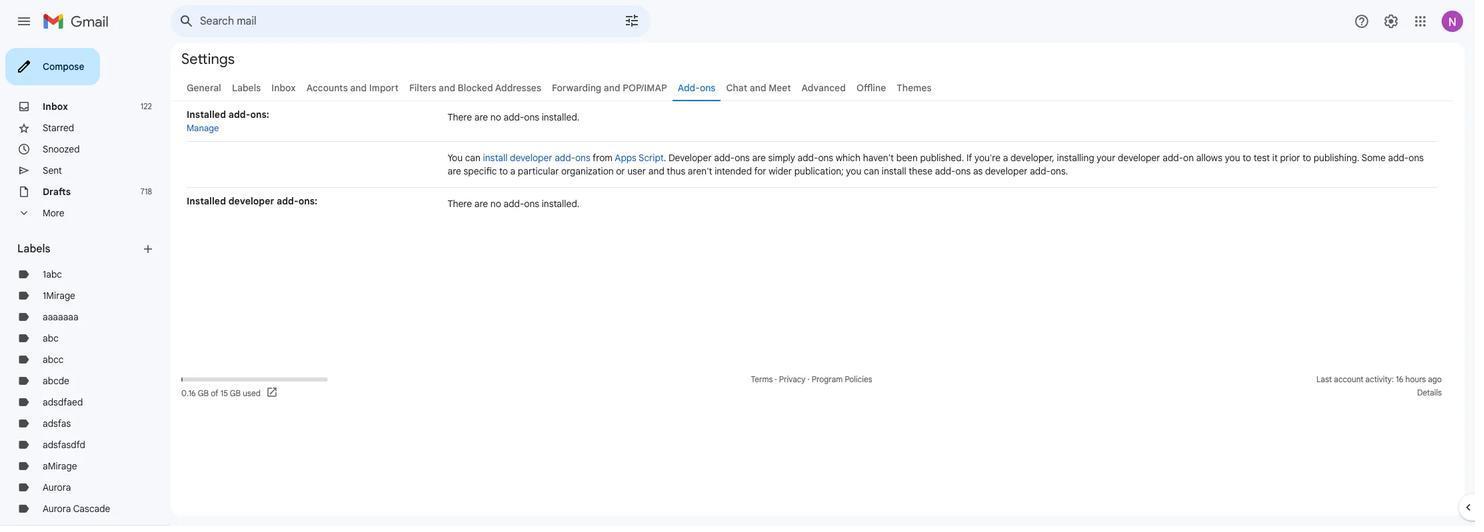 Task type: describe. For each thing, give the bounding box(es) containing it.
or
[[616, 165, 625, 177]]

adsdfaed
[[43, 397, 83, 409]]

and inside . developer add-ons are simply add-ons which haven't been published. if you're a developer, installing your developer add-on allows you to test it prior to publishing. some add-ons are specific to a particular organization or user and thus aren't intended for wider publication; you can install these add-ons as developer add-ons.
[[648, 165, 665, 177]]

more
[[43, 207, 64, 219]]

last
[[1317, 375, 1332, 385]]

inbox inside labels navigation
[[43, 101, 68, 113]]

aurora cascade
[[43, 503, 110, 515]]

haven't
[[863, 152, 894, 164]]

installed add-ons: manage
[[187, 109, 269, 134]]

manage button
[[187, 123, 219, 134]]

search mail image
[[175, 9, 199, 33]]

sent
[[43, 165, 62, 177]]

advanced search options image
[[619, 7, 645, 34]]

compose
[[43, 61, 84, 73]]

terms
[[751, 375, 773, 385]]

forwarding and pop/imap
[[552, 82, 667, 94]]

ago
[[1428, 375, 1442, 385]]

more button
[[0, 203, 160, 224]]

some
[[1362, 152, 1386, 164]]

drafts link
[[43, 186, 71, 198]]

1 vertical spatial ons:
[[298, 195, 317, 207]]

Search mail text field
[[200, 15, 587, 28]]

addresses
[[495, 82, 541, 94]]

developer,
[[1011, 152, 1055, 164]]

0 vertical spatial install
[[483, 152, 508, 164]]

are down 'blocked'
[[474, 111, 488, 123]]

abc
[[43, 333, 59, 345]]

ons down if
[[956, 165, 971, 177]]

starred link
[[43, 122, 74, 134]]

it
[[1273, 152, 1278, 164]]

policies
[[845, 375, 872, 385]]

your
[[1097, 152, 1116, 164]]

installed for installed add-ons: manage
[[187, 109, 226, 121]]

filters
[[409, 82, 436, 94]]

labels for labels heading
[[17, 243, 50, 256]]

. developer add-ons are simply add-ons which haven't been published. if you're a developer, installing your developer add-on allows you to test it prior to publishing. some add-ons are specific to a particular organization or user and thus aren't intended for wider publication; you can install these add-ons as developer add-ons.
[[448, 152, 1424, 177]]

main menu image
[[16, 13, 32, 29]]

0.16 gb of 15 gb used
[[181, 388, 261, 398]]

intended
[[715, 165, 752, 177]]

and for forwarding
[[604, 82, 620, 94]]

0 horizontal spatial to
[[499, 165, 508, 177]]

0 vertical spatial a
[[1003, 152, 1008, 164]]

1mirage
[[43, 290, 75, 302]]

settings
[[181, 50, 235, 68]]

published.
[[920, 152, 964, 164]]

gmail image
[[43, 8, 115, 35]]

1 there from the top
[[448, 111, 472, 123]]

accounts and import
[[306, 82, 399, 94]]

1 installed. from the top
[[542, 111, 580, 123]]

themes link
[[897, 82, 932, 94]]

ons right some in the right of the page
[[1409, 152, 1424, 164]]

are down "you"
[[448, 165, 461, 177]]

cascade
[[73, 503, 110, 515]]

amirage
[[43, 461, 77, 473]]

add- inside installed add-ons: manage
[[228, 109, 250, 121]]

can inside . developer add-ons are simply add-ons which haven't been published. if you're a developer, installing your developer add-on allows you to test it prior to publishing. some add-ons are specific to a particular organization or user and thus aren't intended for wider publication; you can install these add-ons as developer add-ons.
[[864, 165, 879, 177]]

2 there are no add-ons installed. from the top
[[448, 198, 580, 210]]

follow link to manage storage image
[[266, 387, 279, 400]]

snoozed link
[[43, 143, 80, 155]]

you can install developer add-ons from apps script
[[448, 152, 664, 164]]

1mirage link
[[43, 290, 75, 302]]

1 horizontal spatial to
[[1243, 152, 1251, 164]]

settings image
[[1383, 13, 1399, 29]]

ons down addresses
[[524, 111, 539, 123]]

1 horizontal spatial inbox link
[[272, 82, 296, 94]]

abc link
[[43, 333, 59, 345]]

aren't
[[688, 165, 712, 177]]

1abc
[[43, 269, 62, 281]]

and for chat
[[750, 82, 766, 94]]

used
[[243, 388, 261, 398]]

chat
[[726, 82, 747, 94]]

details
[[1417, 388, 1442, 398]]

privacy link
[[779, 375, 806, 385]]

apps
[[615, 152, 637, 164]]

installed developer add-ons:
[[187, 195, 317, 207]]

ons up organization
[[575, 152, 591, 164]]

1 · from the left
[[775, 375, 777, 385]]

chat and meet
[[726, 82, 791, 94]]

program
[[812, 375, 843, 385]]

amirage link
[[43, 461, 77, 473]]

forwarding
[[552, 82, 601, 94]]

and for filters
[[439, 82, 455, 94]]

install inside . developer add-ons are simply add-ons which haven't been published. if you're a developer, installing your developer add-on allows you to test it prior to publishing. some add-ons are specific to a particular organization or user and thus aren't intended for wider publication; you can install these add-ons as developer add-ons.
[[882, 165, 906, 177]]

you're
[[975, 152, 1001, 164]]

for
[[754, 165, 766, 177]]

labels link
[[232, 82, 261, 94]]

2 there from the top
[[448, 198, 472, 210]]

organization
[[561, 165, 614, 177]]

script
[[639, 152, 664, 164]]

accounts
[[306, 82, 348, 94]]

0 horizontal spatial a
[[510, 165, 515, 177]]

of
[[211, 388, 218, 398]]

hours
[[1406, 375, 1426, 385]]

allows
[[1196, 152, 1223, 164]]

terms link
[[751, 375, 773, 385]]

offline
[[857, 82, 886, 94]]

installed for installed developer add-ons:
[[187, 195, 226, 207]]

advanced link
[[802, 82, 846, 94]]

if
[[967, 152, 972, 164]]

particular
[[518, 165, 559, 177]]

2 horizontal spatial to
[[1303, 152, 1311, 164]]

thus
[[667, 165, 685, 177]]

meet
[[769, 82, 791, 94]]



Task type: vqa. For each thing, say whether or not it's contained in the screenshot.
1:22
no



Task type: locate. For each thing, give the bounding box(es) containing it.
0 vertical spatial inbox link
[[272, 82, 296, 94]]

labels inside navigation
[[17, 243, 50, 256]]

snoozed
[[43, 143, 80, 155]]

no down 'specific'
[[490, 198, 501, 210]]

last account activity: 16 hours ago details
[[1317, 375, 1442, 398]]

0 horizontal spatial install
[[483, 152, 508, 164]]

inbox right labels link
[[272, 82, 296, 94]]

themes
[[897, 82, 932, 94]]

a right you're at top
[[1003, 152, 1008, 164]]

footer
[[171, 373, 1454, 400]]

gb left "of"
[[198, 388, 209, 398]]

1 vertical spatial installed
[[187, 195, 226, 207]]

been
[[896, 152, 918, 164]]

installed up manage button
[[187, 109, 226, 121]]

1 horizontal spatial install
[[882, 165, 906, 177]]

aaaaaaa
[[43, 311, 79, 323]]

on
[[1183, 152, 1194, 164]]

drafts
[[43, 186, 71, 198]]

can
[[465, 152, 481, 164], [864, 165, 879, 177]]

installed right the 718
[[187, 195, 226, 207]]

1 vertical spatial install
[[882, 165, 906, 177]]

16
[[1396, 375, 1404, 385]]

inbox up starred link in the top left of the page
[[43, 101, 68, 113]]

0 horizontal spatial labels
[[17, 243, 50, 256]]

0 vertical spatial no
[[490, 111, 501, 123]]

compose button
[[5, 48, 100, 85]]

and left 'import' on the left of page
[[350, 82, 367, 94]]

support image
[[1354, 13, 1370, 29]]

0 vertical spatial there are no add-ons installed.
[[448, 111, 580, 123]]

0 horizontal spatial you
[[846, 165, 862, 177]]

installing
[[1057, 152, 1094, 164]]

1 horizontal spatial ons:
[[298, 195, 317, 207]]

1 no from the top
[[490, 111, 501, 123]]

aaaaaaa link
[[43, 311, 79, 323]]

filters and blocked addresses link
[[409, 82, 541, 94]]

installed. down particular
[[542, 198, 580, 210]]

0 vertical spatial you
[[1225, 152, 1240, 164]]

1 vertical spatial can
[[864, 165, 879, 177]]

a left particular
[[510, 165, 515, 177]]

footer containing terms
[[171, 373, 1454, 400]]

1 vertical spatial inbox
[[43, 101, 68, 113]]

0 vertical spatial ons:
[[250, 109, 269, 121]]

add-ons
[[678, 82, 716, 94]]

0 vertical spatial there
[[448, 111, 472, 123]]

details link
[[1417, 388, 1442, 398]]

as
[[973, 165, 983, 177]]

privacy
[[779, 375, 806, 385]]

gb right 15
[[230, 388, 241, 398]]

ons left chat
[[700, 82, 716, 94]]

no down 'blocked'
[[490, 111, 501, 123]]

prior
[[1280, 152, 1300, 164]]

labels up installed add-ons: manage
[[232, 82, 261, 94]]

are down 'specific'
[[474, 198, 488, 210]]

0 horizontal spatial ons:
[[250, 109, 269, 121]]

1 vertical spatial labels
[[17, 243, 50, 256]]

0 horizontal spatial can
[[465, 152, 481, 164]]

1 vertical spatial installed.
[[542, 198, 580, 210]]

add-
[[228, 109, 250, 121], [504, 111, 524, 123], [555, 152, 575, 164], [714, 152, 735, 164], [798, 152, 818, 164], [1163, 152, 1183, 164], [1388, 152, 1409, 164], [935, 165, 956, 177], [1030, 165, 1051, 177], [277, 195, 298, 207], [504, 198, 524, 210]]

and down script
[[648, 165, 665, 177]]

a
[[1003, 152, 1008, 164], [510, 165, 515, 177]]

activity:
[[1366, 375, 1394, 385]]

aurora down aurora link
[[43, 503, 71, 515]]

adsfasdfd
[[43, 439, 85, 451]]

program policies link
[[812, 375, 872, 385]]

1 vertical spatial there are no add-ons installed.
[[448, 198, 580, 210]]

· right privacy link
[[808, 375, 810, 385]]

forwarding and pop/imap link
[[552, 82, 667, 94]]

inbox link right labels link
[[272, 82, 296, 94]]

and for accounts
[[350, 82, 367, 94]]

1 gb from the left
[[198, 388, 209, 398]]

installed.
[[542, 111, 580, 123], [542, 198, 580, 210]]

inbox link up starred link in the top left of the page
[[43, 101, 68, 113]]

filters and blocked addresses
[[409, 82, 541, 94]]

1 there are no add-ons installed. from the top
[[448, 111, 580, 123]]

import
[[369, 82, 399, 94]]

labels for labels link
[[232, 82, 261, 94]]

2 · from the left
[[808, 375, 810, 385]]

developer
[[510, 152, 552, 164], [1118, 152, 1160, 164], [985, 165, 1028, 177], [228, 195, 274, 207]]

0 vertical spatial labels
[[232, 82, 261, 94]]

abcc
[[43, 354, 64, 366]]

to right 'specific'
[[499, 165, 508, 177]]

0 horizontal spatial gb
[[198, 388, 209, 398]]

you
[[1225, 152, 1240, 164], [846, 165, 862, 177]]

user
[[627, 165, 646, 177]]

install up 'specific'
[[483, 152, 508, 164]]

0 vertical spatial installed
[[187, 109, 226, 121]]

can down the haven't
[[864, 165, 879, 177]]

0 horizontal spatial ·
[[775, 375, 777, 385]]

aurora down amirage
[[43, 482, 71, 494]]

2 installed from the top
[[187, 195, 226, 207]]

manage
[[187, 123, 219, 134]]

2 no from the top
[[490, 198, 501, 210]]

general link
[[187, 82, 221, 94]]

you down which
[[846, 165, 862, 177]]

adsfas
[[43, 418, 71, 430]]

and right 'filters'
[[439, 82, 455, 94]]

test
[[1254, 152, 1270, 164]]

1 installed from the top
[[187, 109, 226, 121]]

add-ons link
[[678, 82, 716, 94]]

1 horizontal spatial ·
[[808, 375, 810, 385]]

installed
[[187, 109, 226, 121], [187, 195, 226, 207]]

0 vertical spatial can
[[465, 152, 481, 164]]

to right prior at the top of the page
[[1303, 152, 1311, 164]]

adsfasdfd link
[[43, 439, 85, 451]]

1 horizontal spatial a
[[1003, 152, 1008, 164]]

0 vertical spatial aurora
[[43, 482, 71, 494]]

pop/imap
[[623, 82, 667, 94]]

apps script link
[[615, 152, 664, 164]]

advanced
[[802, 82, 846, 94]]

None search field
[[171, 5, 651, 37]]

and left the pop/imap
[[604, 82, 620, 94]]

1 horizontal spatial gb
[[230, 388, 241, 398]]

there down 'specific'
[[448, 198, 472, 210]]

2 installed. from the top
[[542, 198, 580, 210]]

general
[[187, 82, 221, 94]]

can up 'specific'
[[465, 152, 481, 164]]

0 horizontal spatial inbox
[[43, 101, 68, 113]]

installed. down forwarding
[[542, 111, 580, 123]]

these
[[909, 165, 933, 177]]

0.16
[[181, 388, 196, 398]]

1 vertical spatial no
[[490, 198, 501, 210]]

0 horizontal spatial inbox link
[[43, 101, 68, 113]]

1 horizontal spatial you
[[1225, 152, 1240, 164]]

starred
[[43, 122, 74, 134]]

to left test
[[1243, 152, 1251, 164]]

1 vertical spatial there
[[448, 198, 472, 210]]

718
[[141, 187, 152, 197]]

install down been
[[882, 165, 906, 177]]

0 vertical spatial installed.
[[542, 111, 580, 123]]

1 vertical spatial aurora
[[43, 503, 71, 515]]

wider
[[769, 165, 792, 177]]

specific
[[464, 165, 497, 177]]

aurora for aurora cascade
[[43, 503, 71, 515]]

you
[[448, 152, 463, 164]]

labels heading
[[17, 243, 141, 256]]

from
[[593, 152, 613, 164]]

there are no add-ons installed. down particular
[[448, 198, 580, 210]]

developer
[[669, 152, 712, 164]]

abcde link
[[43, 375, 69, 387]]

and right chat
[[750, 82, 766, 94]]

ons down particular
[[524, 198, 539, 210]]

which
[[836, 152, 861, 164]]

gb
[[198, 388, 209, 398], [230, 388, 241, 398]]

2 gb from the left
[[230, 388, 241, 398]]

there down filters and blocked addresses
[[448, 111, 472, 123]]

·
[[775, 375, 777, 385], [808, 375, 810, 385]]

installed inside installed add-ons: manage
[[187, 109, 226, 121]]

· right terms link
[[775, 375, 777, 385]]

labels navigation
[[0, 43, 171, 527]]

0 vertical spatial inbox
[[272, 82, 296, 94]]

no
[[490, 111, 501, 123], [490, 198, 501, 210]]

blocked
[[458, 82, 493, 94]]

chat and meet link
[[726, 82, 791, 94]]

aurora for aurora link
[[43, 482, 71, 494]]

1 horizontal spatial inbox
[[272, 82, 296, 94]]

install developer add-ons link
[[483, 152, 591, 164]]

1 horizontal spatial labels
[[232, 82, 261, 94]]

you right allows
[[1225, 152, 1240, 164]]

1 vertical spatial you
[[846, 165, 862, 177]]

to
[[1243, 152, 1251, 164], [1303, 152, 1311, 164], [499, 165, 508, 177]]

inbox link
[[272, 82, 296, 94], [43, 101, 68, 113]]

1 vertical spatial inbox link
[[43, 101, 68, 113]]

aurora link
[[43, 482, 71, 494]]

1 horizontal spatial can
[[864, 165, 879, 177]]

2 aurora from the top
[[43, 503, 71, 515]]

publication;
[[794, 165, 844, 177]]

publishing.
[[1314, 152, 1360, 164]]

are up for
[[752, 152, 766, 164]]

labels up 1abc link
[[17, 243, 50, 256]]

ons: inside installed add-ons: manage
[[250, 109, 269, 121]]

and
[[350, 82, 367, 94], [439, 82, 455, 94], [604, 82, 620, 94], [750, 82, 766, 94], [648, 165, 665, 177]]

there
[[448, 111, 472, 123], [448, 198, 472, 210]]

sent link
[[43, 165, 62, 177]]

1 aurora from the top
[[43, 482, 71, 494]]

ons up publication;
[[818, 152, 833, 164]]

1 vertical spatial a
[[510, 165, 515, 177]]

adsdfaed link
[[43, 397, 83, 409]]

account
[[1334, 375, 1364, 385]]

ons up intended
[[735, 152, 750, 164]]

.
[[664, 152, 666, 164]]

there are no add-ons installed. down addresses
[[448, 111, 580, 123]]



